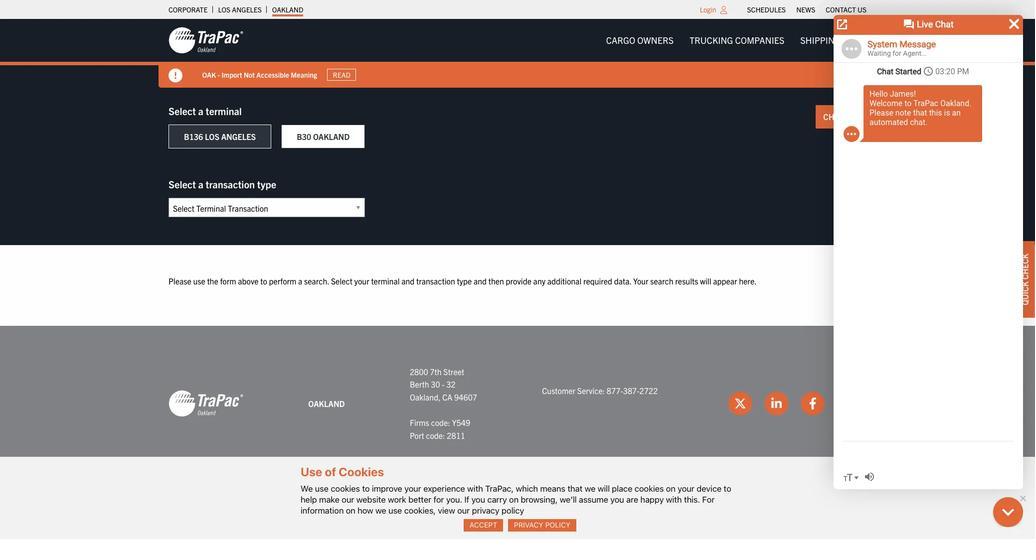 Task type: vqa. For each thing, say whether or not it's contained in the screenshot.
form
yes



Task type: locate. For each thing, give the bounding box(es) containing it.
2023
[[474, 493, 490, 502]]

0 vertical spatial check
[[823, 112, 851, 122]]

1 vertical spatial type
[[457, 276, 472, 286]]

1 horizontal spatial will
[[700, 276, 711, 286]]

1 horizontal spatial on
[[509, 495, 519, 505]]

0 horizontal spatial terminal
[[206, 105, 242, 117]]

we
[[301, 484, 313, 494]]

2 oakland image from the top
[[169, 390, 243, 418]]

1 horizontal spatial terminal
[[371, 276, 400, 286]]

privacy down policy
[[514, 521, 543, 530]]

your up better at the bottom left
[[404, 484, 421, 494]]

&
[[535, 493, 540, 502], [624, 493, 629, 502]]

1 vertical spatial a
[[198, 178, 203, 190]]

0 horizontal spatial |
[[575, 493, 577, 502]]

1 horizontal spatial and
[[474, 276, 487, 286]]

please use the form above to perform a search. select your terminal and transaction type and then provide any additional required data. your search results will appear here.
[[169, 276, 757, 286]]

1 vertical spatial menu bar
[[598, 30, 875, 50]]

0 vertical spatial menu bar
[[742, 2, 872, 16]]

1 horizontal spatial privacy
[[631, 493, 658, 502]]

oak - import not accessible meaning
[[202, 70, 317, 79]]

our down if
[[457, 506, 470, 516]]

1 vertical spatial code:
[[426, 431, 445, 441]]

privacy
[[472, 506, 500, 516]]

| left "legal"
[[575, 493, 577, 502]]

1 horizontal spatial transaction
[[416, 276, 455, 286]]

0 vertical spatial use
[[193, 276, 205, 286]]

1 vertical spatial our
[[457, 506, 470, 516]]

to right above
[[260, 276, 267, 286]]

privacy inside the privacy policy 'link'
[[514, 521, 543, 530]]

view
[[438, 506, 455, 516]]

0 vertical spatial a
[[198, 105, 203, 117]]

0 horizontal spatial to
[[260, 276, 267, 286]]

you right if
[[472, 495, 485, 505]]

0 horizontal spatial you
[[472, 495, 485, 505]]

2 cookies from the left
[[635, 484, 664, 494]]

code: right port
[[426, 431, 445, 441]]

1 horizontal spatial |
[[659, 493, 661, 502]]

1 oakland image from the top
[[169, 26, 243, 54]]

use down 'work'
[[388, 506, 402, 516]]

- inside 2800 7th street berth 30 - 32 oakland, ca 94607
[[442, 380, 445, 390]]

oakland link
[[272, 2, 303, 16]]

you down the place
[[610, 495, 624, 505]]

los angeles link
[[218, 2, 262, 16]]

cookies
[[331, 484, 360, 494], [635, 484, 664, 494]]

we up assume
[[585, 484, 596, 494]]

0 horizontal spatial check
[[823, 112, 851, 122]]

lines
[[843, 34, 867, 46]]

a left search.
[[298, 276, 302, 286]]

1 horizontal spatial check
[[1020, 254, 1030, 280]]

1 vertical spatial use
[[315, 484, 329, 494]]

to up website
[[362, 484, 370, 494]]

- right oak
[[218, 70, 220, 79]]

select right search.
[[331, 276, 352, 286]]

1 horizontal spatial use
[[315, 484, 329, 494]]

1 vertical spatial -
[[442, 380, 445, 390]]

privacy policy
[[514, 521, 571, 530]]

1 vertical spatial terminal
[[371, 276, 400, 286]]

oakland
[[272, 5, 303, 14], [313, 132, 350, 142], [308, 399, 345, 409]]

select down b136
[[169, 178, 196, 190]]

2 horizontal spatial use
[[388, 506, 402, 516]]

0 vertical spatial transaction
[[206, 178, 255, 190]]

menu bar containing cargo owners
[[598, 30, 875, 50]]

0 horizontal spatial transaction
[[206, 178, 255, 190]]

| left tariff link on the bottom right of the page
[[659, 493, 661, 502]]

to right device
[[724, 484, 731, 494]]

1 vertical spatial privacy
[[514, 521, 543, 530]]

0 vertical spatial privacy
[[631, 493, 658, 502]]

we down rights
[[376, 506, 386, 516]]

with left this.
[[666, 495, 682, 505]]

0 horizontal spatial cookies
[[331, 484, 360, 494]]

our right make
[[342, 495, 354, 505]]

1 vertical spatial oakland
[[313, 132, 350, 142]]

0 horizontal spatial your
[[354, 276, 369, 286]]

menu bar
[[742, 2, 872, 16], [598, 30, 875, 50]]

0 horizontal spatial and
[[401, 276, 414, 286]]

use of cookies we use cookies to improve your experience with trapac, which means that we will place cookies on your device to help make our website work better for you. if you carry on browsing, we'll assume you are happy with this. for information on how we use cookies, view our privacy policy
[[301, 465, 731, 516]]

footer
[[0, 326, 1035, 513]]

94607
[[454, 392, 477, 402]]

- inside 'banner'
[[218, 70, 220, 79]]

quick check link
[[1015, 241, 1035, 318]]

1 vertical spatial will
[[598, 484, 610, 494]]

angeles
[[232, 5, 262, 14], [221, 132, 256, 142]]

0 vertical spatial type
[[257, 178, 276, 190]]

2 horizontal spatial on
[[666, 484, 676, 494]]

menu bar down light icon
[[598, 30, 875, 50]]

0 vertical spatial select
[[169, 105, 196, 117]]

on up policy
[[509, 495, 519, 505]]

device
[[697, 484, 722, 494]]

0 vertical spatial our
[[342, 495, 354, 505]]

privacy left tariff link on the bottom right of the page
[[631, 493, 658, 502]]

trapac,
[[485, 484, 514, 494]]

customer service: 877-387-2722
[[542, 386, 658, 396]]

menu bar up shipping at top
[[742, 2, 872, 16]]

improve
[[372, 484, 402, 494]]

please
[[169, 276, 191, 286]]

0 vertical spatial oakland image
[[169, 26, 243, 54]]

light image
[[720, 6, 727, 14]]

select a transaction type
[[169, 178, 276, 190]]

1 vertical spatial with
[[666, 495, 682, 505]]

1 horizontal spatial you
[[610, 495, 624, 505]]

los right b136
[[205, 132, 219, 142]]

angeles left oakland link
[[232, 5, 262, 14]]

no image
[[1018, 494, 1028, 503]]

your right search.
[[354, 276, 369, 286]]

a up b136
[[198, 105, 203, 117]]

387-
[[623, 386, 640, 396]]

- right 30
[[442, 380, 445, 390]]

b30 oakland
[[297, 132, 350, 142]]

will right results
[[700, 276, 711, 286]]

legal terms & privacy link
[[578, 493, 658, 502]]

will up assume
[[598, 484, 610, 494]]

banner containing cargo owners
[[0, 19, 1035, 88]]

0 vertical spatial code:
[[431, 418, 450, 428]]

0 horizontal spatial we
[[376, 506, 386, 516]]

1 vertical spatial check
[[1020, 254, 1030, 280]]

2800
[[410, 367, 428, 377]]

on left device
[[666, 484, 676, 494]]

1 horizontal spatial -
[[442, 380, 445, 390]]

1 vertical spatial transaction
[[416, 276, 455, 286]]

cargo
[[606, 34, 635, 46]]

check inside button
[[823, 112, 851, 122]]

1 vertical spatial we
[[376, 506, 386, 516]]

code: up 2811
[[431, 418, 450, 428]]

1 vertical spatial select
[[169, 178, 196, 190]]

rights
[[363, 493, 387, 502]]

type
[[257, 178, 276, 190], [457, 276, 472, 286]]

for
[[702, 495, 715, 505]]

a down b136
[[198, 178, 203, 190]]

& right safety
[[535, 493, 540, 502]]

our
[[342, 495, 354, 505], [457, 506, 470, 516]]

1 horizontal spatial our
[[457, 506, 470, 516]]

how
[[358, 506, 373, 516]]

on
[[666, 484, 676, 494], [509, 495, 519, 505], [346, 506, 355, 516]]

2 you from the left
[[610, 495, 624, 505]]

contact us
[[826, 5, 867, 14]]

2 vertical spatial use
[[388, 506, 402, 516]]

owners
[[637, 34, 674, 46]]

0 horizontal spatial privacy
[[514, 521, 543, 530]]

place
[[612, 484, 632, 494]]

1 horizontal spatial cookies
[[635, 484, 664, 494]]

if
[[464, 495, 469, 505]]

we
[[585, 484, 596, 494], [376, 506, 386, 516]]

cookies,
[[404, 506, 436, 516]]

privacy
[[631, 493, 658, 502], [514, 521, 543, 530]]

happy
[[641, 495, 664, 505]]

above
[[238, 276, 259, 286]]

data.
[[614, 276, 631, 286]]

you
[[472, 495, 485, 505], [610, 495, 624, 505]]

angeles down select a terminal
[[221, 132, 256, 142]]

login link
[[700, 5, 716, 14]]

safety
[[510, 493, 534, 502]]

cookies up make
[[331, 484, 360, 494]]

select up b136
[[169, 105, 196, 117]]

1 horizontal spatial &
[[624, 493, 629, 502]]

meaning
[[291, 70, 317, 79]]

your up this.
[[678, 484, 695, 494]]

& right terms
[[624, 493, 629, 502]]

use
[[301, 465, 322, 479]]

0 horizontal spatial &
[[535, 493, 540, 502]]

assume
[[579, 495, 608, 505]]

1 horizontal spatial type
[[457, 276, 472, 286]]

appear
[[713, 276, 737, 286]]

use left the at the bottom left of the page
[[193, 276, 205, 286]]

1 vertical spatial on
[[509, 495, 519, 505]]

7th
[[430, 367, 442, 377]]

transaction
[[206, 178, 255, 190], [416, 276, 455, 286]]

y549
[[452, 418, 470, 428]]

provide
[[506, 276, 532, 286]]

contact us link
[[826, 2, 867, 16]]

with up if
[[467, 484, 483, 494]]

los right 'corporate' "link"
[[218, 5, 230, 14]]

use up make
[[315, 484, 329, 494]]

cookies up happy
[[635, 484, 664, 494]]

b136
[[184, 132, 203, 142]]

los
[[218, 5, 230, 14], [205, 132, 219, 142]]

will
[[700, 276, 711, 286], [598, 484, 610, 494]]

companies
[[735, 34, 784, 46]]

0 vertical spatial los
[[218, 5, 230, 14]]

accept link
[[464, 520, 503, 532]]

0 vertical spatial we
[[585, 484, 596, 494]]

your
[[633, 276, 649, 286]]

to
[[260, 276, 267, 286], [362, 484, 370, 494], [724, 484, 731, 494]]

website
[[356, 495, 386, 505]]

required
[[583, 276, 612, 286]]

cargo owners
[[606, 34, 674, 46]]

all rights reserved. trapac llc © 2023
[[350, 493, 490, 502]]

1 horizontal spatial your
[[404, 484, 421, 494]]

shipping lines link
[[792, 30, 875, 50]]

oakland image
[[169, 26, 243, 54], [169, 390, 243, 418]]

0 vertical spatial -
[[218, 70, 220, 79]]

browsing,
[[521, 495, 558, 505]]

1 vertical spatial oakland image
[[169, 390, 243, 418]]

b30
[[297, 132, 311, 142]]

banner
[[0, 19, 1035, 88]]

2 vertical spatial on
[[346, 506, 355, 516]]

safety & security | legal terms & privacy | tariff
[[510, 493, 685, 502]]

0 horizontal spatial on
[[346, 506, 355, 516]]

on down 'all'
[[346, 506, 355, 516]]

0 vertical spatial oakland
[[272, 5, 303, 14]]

0 horizontal spatial -
[[218, 70, 220, 79]]

0 vertical spatial with
[[467, 484, 483, 494]]

0 horizontal spatial will
[[598, 484, 610, 494]]



Task type: describe. For each thing, give the bounding box(es) containing it.
2 & from the left
[[624, 493, 629, 502]]

2722
[[640, 386, 658, 396]]

are
[[626, 495, 638, 505]]

street
[[443, 367, 464, 377]]

experience
[[423, 484, 465, 494]]

llc
[[453, 493, 465, 502]]

1 cookies from the left
[[331, 484, 360, 494]]

form
[[220, 276, 236, 286]]

2 horizontal spatial to
[[724, 484, 731, 494]]

1 & from the left
[[535, 493, 540, 502]]

the
[[207, 276, 218, 286]]

policy
[[502, 506, 524, 516]]

customer
[[542, 386, 575, 396]]

2 | from the left
[[659, 493, 661, 502]]

30
[[431, 380, 440, 390]]

better
[[408, 495, 431, 505]]

search
[[650, 276, 673, 286]]

firms code:  y549 port code:  2811
[[410, 418, 470, 441]]

1 vertical spatial los
[[205, 132, 219, 142]]

trapac
[[426, 493, 452, 502]]

0 horizontal spatial with
[[467, 484, 483, 494]]

privacy policy link
[[508, 520, 576, 532]]

make
[[319, 495, 340, 505]]

which
[[516, 484, 538, 494]]

trucking companies link
[[682, 30, 792, 50]]

news
[[796, 5, 815, 14]]

will inside use of cookies we use cookies to improve your experience with trapac, which means that we will place cookies on your device to help make our website work better for you. if you carry on browsing, we'll assume you are happy with this. for information on how we use cookies, view our privacy policy
[[598, 484, 610, 494]]

read
[[333, 70, 351, 79]]

of
[[325, 465, 336, 479]]

0 horizontal spatial type
[[257, 178, 276, 190]]

select for select a transaction type
[[169, 178, 196, 190]]

2811
[[447, 431, 465, 441]]

oak
[[202, 70, 216, 79]]

work
[[388, 495, 406, 505]]

results
[[675, 276, 698, 286]]

2 vertical spatial a
[[298, 276, 302, 286]]

shipping lines
[[800, 34, 867, 46]]

check button
[[816, 105, 867, 129]]

0 horizontal spatial our
[[342, 495, 354, 505]]

legal
[[578, 493, 599, 502]]

contact
[[826, 5, 856, 14]]

corporate
[[169, 5, 208, 14]]

policy
[[545, 521, 571, 530]]

then
[[489, 276, 504, 286]]

1 horizontal spatial to
[[362, 484, 370, 494]]

oakland,
[[410, 392, 441, 402]]

1 vertical spatial angeles
[[221, 132, 256, 142]]

carry
[[487, 495, 507, 505]]

read link
[[327, 69, 357, 81]]

quick check
[[1020, 254, 1030, 306]]

reserved.
[[389, 493, 425, 502]]

menu bar containing schedules
[[742, 2, 872, 16]]

1 and from the left
[[401, 276, 414, 286]]

select a terminal
[[169, 105, 242, 117]]

service:
[[577, 386, 605, 396]]

877-
[[607, 386, 623, 396]]

b136 los angeles
[[184, 132, 256, 142]]

a for terminal
[[198, 105, 203, 117]]

trucking
[[690, 34, 733, 46]]

2 vertical spatial select
[[331, 276, 352, 286]]

tariff link
[[663, 493, 685, 502]]

1 | from the left
[[575, 493, 577, 502]]

select for select a terminal
[[169, 105, 196, 117]]

us
[[858, 5, 867, 14]]

we'll
[[560, 495, 577, 505]]

menu bar inside 'banner'
[[598, 30, 875, 50]]

you.
[[446, 495, 462, 505]]

privacy inside footer
[[631, 493, 658, 502]]

32
[[446, 380, 456, 390]]

quick
[[1020, 282, 1030, 306]]

any
[[533, 276, 546, 286]]

0 vertical spatial terminal
[[206, 105, 242, 117]]

0 vertical spatial will
[[700, 276, 711, 286]]

means
[[540, 484, 565, 494]]

1 horizontal spatial with
[[666, 495, 682, 505]]

firms
[[410, 418, 429, 428]]

that
[[568, 484, 583, 494]]

all
[[350, 493, 362, 502]]

2 horizontal spatial your
[[678, 484, 695, 494]]

login
[[700, 5, 716, 14]]

news link
[[796, 2, 815, 16]]

berth
[[410, 380, 429, 390]]

cargo owners link
[[598, 30, 682, 50]]

trucking companies
[[690, 34, 784, 46]]

perform
[[269, 276, 296, 286]]

search.
[[304, 276, 329, 286]]

0 vertical spatial angeles
[[232, 5, 262, 14]]

corporate link
[[169, 2, 208, 16]]

additional
[[547, 276, 582, 286]]

solid image
[[169, 69, 183, 83]]

oakland image inside 'banner'
[[169, 26, 243, 54]]

2 vertical spatial oakland
[[308, 399, 345, 409]]

1 you from the left
[[472, 495, 485, 505]]

schedules
[[747, 5, 786, 14]]

safety & security link
[[510, 493, 573, 502]]

information
[[301, 506, 344, 516]]

schedules link
[[747, 2, 786, 16]]

2 and from the left
[[474, 276, 487, 286]]

0 horizontal spatial use
[[193, 276, 205, 286]]

a for transaction
[[198, 178, 203, 190]]

terms
[[600, 493, 623, 502]]

security
[[542, 493, 573, 502]]

footer containing 2800 7th street
[[0, 326, 1035, 513]]

0 vertical spatial on
[[666, 484, 676, 494]]

1 horizontal spatial we
[[585, 484, 596, 494]]

import
[[222, 70, 242, 79]]

port
[[410, 431, 424, 441]]



